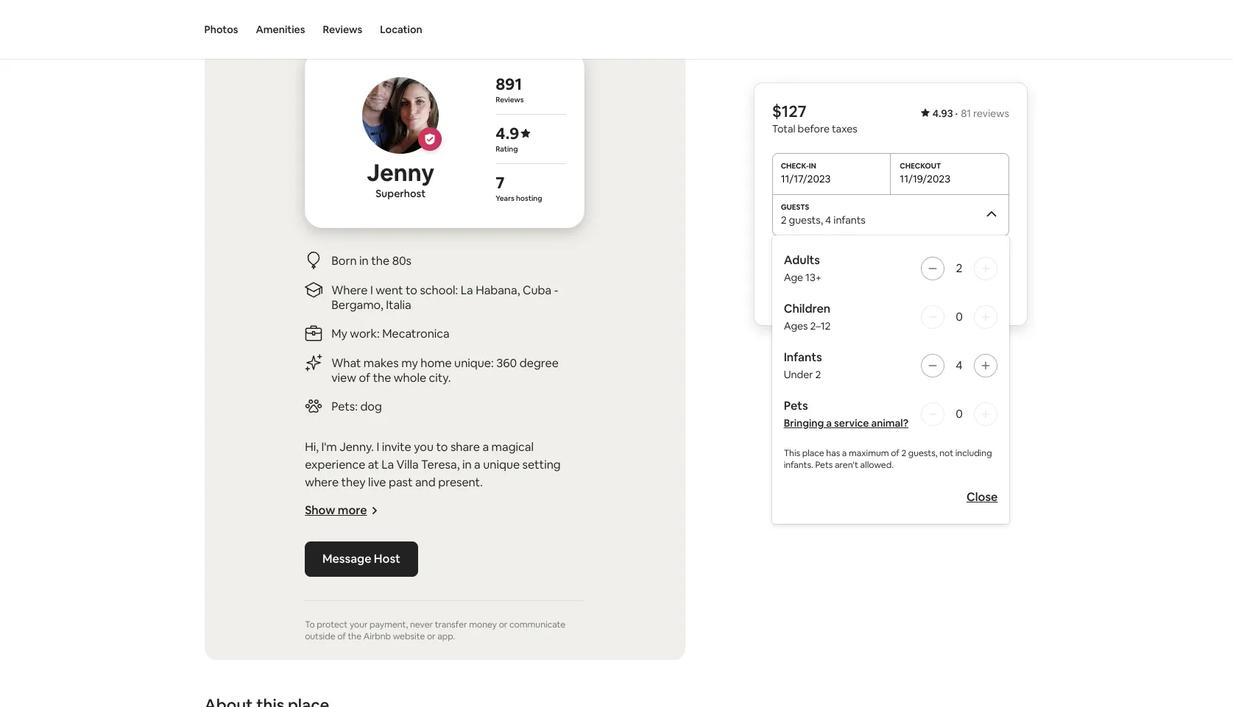 Task type: describe. For each thing, give the bounding box(es) containing it.
0 horizontal spatial 4
[[826, 213, 832, 227]]

age
[[784, 271, 804, 284]]

to inside the where i went to school: la habana, cuba - bergamo, italia
[[406, 282, 417, 298]]

a inside the pets bringing a service animal?
[[827, 417, 832, 430]]

pets inside the pets bringing a service animal?
[[784, 398, 808, 414]]

,
[[821, 213, 823, 227]]

to inside hi, i'm jenny.  i invite you to share a magical experience at la villa teresa, in a unique setting where they live past and present.
[[436, 439, 448, 455]]

message host link
[[305, 542, 418, 577]]

and
[[415, 475, 436, 490]]

present.
[[438, 475, 483, 490]]

the inside what makes my home unique: 360 degree view of the whole city.
[[373, 370, 391, 385]]

0 for pets
[[956, 406, 963, 422]]

message
[[323, 551, 371, 567]]

infants group
[[784, 350, 998, 381]]

2 guests , 4 infants
[[781, 213, 866, 227]]

airbnb
[[363, 631, 391, 642]]

my work: mecatronica
[[331, 326, 450, 341]]

0 vertical spatial reviews
[[323, 23, 362, 36]]

a down share
[[474, 457, 480, 472]]

villa
[[396, 457, 419, 472]]

money
[[469, 619, 497, 631]]

photos
[[204, 23, 238, 36]]

pets: dog
[[331, 399, 382, 414]]

under
[[784, 368, 813, 381]]

your
[[350, 619, 368, 631]]

0 vertical spatial the
[[371, 253, 390, 268]]

infants under 2
[[784, 350, 822, 381]]

of inside this place has a maximum of 2 guests, not including infants. pets aren't allowed.
[[891, 448, 900, 459]]

hosting
[[516, 193, 542, 203]]

you won't be charged yet
[[831, 294, 951, 308]]

they
[[341, 475, 366, 490]]

what makes my home unique: 360 degree view of the whole city.
[[331, 355, 559, 385]]

payment,
[[370, 619, 408, 631]]

rating
[[496, 144, 518, 154]]

message host
[[323, 551, 400, 567]]

children ages 2–12
[[784, 301, 831, 333]]

jenny.
[[340, 439, 374, 455]]

adults
[[784, 252, 820, 268]]

the inside to protect your payment, never transfer money or communicate outside of the airbnb website or app.
[[348, 631, 361, 642]]

adults group
[[784, 252, 998, 284]]

including
[[956, 448, 992, 459]]

experience
[[305, 457, 365, 472]]

city.
[[429, 370, 451, 385]]

guests,
[[909, 448, 938, 459]]

ages
[[784, 319, 808, 333]]

7
[[496, 172, 505, 193]]

live
[[368, 475, 386, 490]]

i'm
[[321, 439, 337, 455]]

you
[[831, 294, 848, 308]]

bergamo,
[[331, 297, 383, 313]]

be
[[879, 294, 892, 308]]

setting
[[522, 457, 561, 472]]

protect
[[317, 619, 348, 631]]

more
[[338, 502, 367, 518]]

0 horizontal spatial in
[[359, 253, 369, 268]]

4.93
[[933, 107, 953, 120]]

bringing a service animal? button
[[784, 417, 909, 430]]

close
[[967, 490, 998, 505]]

1 vertical spatial reviews
[[496, 95, 524, 104]]

my
[[401, 355, 418, 371]]

891
[[496, 73, 522, 94]]

animal?
[[872, 417, 909, 430]]

guests
[[789, 213, 821, 227]]

891 reviews
[[496, 73, 524, 104]]

this place has a maximum of 2 guests, not including infants. pets aren't allowed.
[[784, 448, 992, 471]]

close button
[[959, 483, 1005, 512]]

pets group
[[784, 398, 998, 430]]

0 for children
[[956, 309, 963, 325]]

1 horizontal spatial or
[[499, 619, 507, 631]]

pets bringing a service animal?
[[784, 398, 909, 430]]

children group
[[784, 301, 998, 333]]

not
[[940, 448, 954, 459]]

location
[[380, 23, 422, 36]]

reviews
[[974, 107, 1010, 120]]

outside
[[305, 631, 335, 642]]

has
[[827, 448, 840, 459]]

italia
[[386, 297, 411, 313]]

where i went to school: la habana, cuba - bergamo, italia
[[331, 282, 558, 313]]

my
[[331, 326, 347, 341]]

i inside the where i went to school: la habana, cuba - bergamo, italia
[[370, 282, 373, 298]]

2 inside infants under 2
[[816, 368, 821, 381]]

invite
[[382, 439, 411, 455]]

11/19/2023
[[900, 172, 951, 186]]

·
[[956, 107, 958, 120]]

dog
[[360, 399, 382, 414]]

report this listing button
[[837, 344, 945, 357]]

a inside this place has a maximum of 2 guests, not including infants. pets aren't allowed.
[[842, 448, 847, 459]]

school:
[[420, 282, 458, 298]]

this
[[784, 448, 801, 459]]

teresa,
[[421, 457, 460, 472]]

share
[[450, 439, 480, 455]]

4.93 · 81 reviews
[[933, 107, 1010, 120]]

bringing
[[784, 417, 824, 430]]



Task type: vqa. For each thing, say whether or not it's contained in the screenshot.
km
no



Task type: locate. For each thing, give the bounding box(es) containing it.
1 horizontal spatial reviews
[[496, 95, 524, 104]]

home
[[421, 355, 452, 371]]

to right "went"
[[406, 282, 417, 298]]

1 horizontal spatial i
[[376, 439, 379, 455]]

1 vertical spatial the
[[373, 370, 391, 385]]

of inside to protect your payment, never transfer money or communicate outside of the airbnb website or app.
[[337, 631, 346, 642]]

show more
[[305, 502, 367, 518]]

2 inside this place has a maximum of 2 guests, not including infants. pets aren't allowed.
[[902, 448, 907, 459]]

7 years hosting
[[496, 172, 542, 203]]

pets inside this place has a maximum of 2 guests, not including infants. pets aren't allowed.
[[816, 459, 833, 471]]

1 vertical spatial i
[[376, 439, 379, 455]]

0 horizontal spatial pets
[[784, 398, 808, 414]]

la inside hi, i'm jenny.  i invite you to share a magical experience at la villa teresa, in a unique setting where they live past and present.
[[381, 457, 394, 472]]

you
[[414, 439, 434, 455]]

the left 80s
[[371, 253, 390, 268]]

-
[[554, 282, 558, 298]]

1 vertical spatial 4
[[956, 358, 963, 373]]

children
[[784, 301, 831, 317]]

pets
[[784, 398, 808, 414], [816, 459, 833, 471]]

amenities button
[[256, 0, 305, 59]]

2
[[781, 213, 787, 227], [956, 261, 963, 276], [816, 368, 821, 381], [902, 448, 907, 459]]

2 horizontal spatial of
[[891, 448, 900, 459]]

la
[[461, 282, 473, 298], [381, 457, 394, 472]]

1 horizontal spatial of
[[359, 370, 370, 385]]

1 horizontal spatial pets
[[816, 459, 833, 471]]

where
[[331, 282, 368, 298]]

verified host image
[[424, 134, 436, 145]]

80s
[[392, 253, 412, 268]]

or left app. at the bottom left of page
[[427, 631, 436, 642]]

jenny superhost
[[367, 158, 434, 200]]

1 vertical spatial to
[[436, 439, 448, 455]]

of left your
[[337, 631, 346, 642]]

amenities
[[256, 23, 305, 36]]

born
[[331, 253, 357, 268]]

a right has
[[842, 448, 847, 459]]

hi, i'm jenny.  i invite you to share a magical experience at la villa teresa, in a unique setting where they live past and present.
[[305, 439, 561, 490]]

unique
[[483, 457, 520, 472]]

in down share
[[462, 457, 472, 472]]

0 inside children group
[[956, 309, 963, 325]]

or right the money
[[499, 619, 507, 631]]

0 horizontal spatial i
[[370, 282, 373, 298]]

the left airbnb
[[348, 631, 361, 642]]

view
[[331, 370, 356, 385]]

1 horizontal spatial la
[[461, 282, 473, 298]]

taxes
[[832, 122, 858, 135]]

or
[[499, 619, 507, 631], [427, 631, 436, 642]]

this
[[896, 344, 914, 357]]

charged
[[894, 294, 934, 308]]

i
[[370, 282, 373, 298], [376, 439, 379, 455]]

1 vertical spatial pets
[[816, 459, 833, 471]]

0 horizontal spatial la
[[381, 457, 394, 472]]

2 0 from the top
[[956, 406, 963, 422]]

show more link
[[305, 502, 379, 518]]

in right born
[[359, 253, 369, 268]]

reviews button
[[323, 0, 362, 59]]

0 horizontal spatial of
[[337, 631, 346, 642]]

maximum
[[849, 448, 889, 459]]

show
[[305, 502, 335, 518]]

0 vertical spatial of
[[359, 370, 370, 385]]

1 vertical spatial of
[[891, 448, 900, 459]]

jenny
[[367, 158, 434, 188]]

infants
[[784, 350, 822, 365]]

2 inside adults group
[[956, 261, 963, 276]]

in inside hi, i'm jenny.  i invite you to share a magical experience at la villa teresa, in a unique setting where they live past and present.
[[462, 457, 472, 472]]

mecatronica
[[382, 326, 450, 341]]

i inside hi, i'm jenny.  i invite you to share a magical experience at la villa teresa, in a unique setting where they live past and present.
[[376, 439, 379, 455]]

$127 total before taxes
[[772, 101, 858, 135]]

0 inside pets group
[[956, 406, 963, 422]]

whole
[[394, 370, 426, 385]]

a right share
[[483, 439, 489, 455]]

cuba
[[523, 282, 551, 298]]

1 vertical spatial la
[[381, 457, 394, 472]]

communicate
[[509, 619, 565, 631]]

0 vertical spatial i
[[370, 282, 373, 298]]

0 vertical spatial 0
[[956, 309, 963, 325]]

2–12
[[811, 319, 831, 333]]

report this listing
[[860, 344, 945, 357]]

i up at
[[376, 439, 379, 455]]

0
[[956, 309, 963, 325], [956, 406, 963, 422]]

what
[[331, 355, 361, 371]]

allowed.
[[861, 459, 894, 471]]

0 horizontal spatial reviews
[[323, 23, 362, 36]]

magical
[[491, 439, 534, 455]]

1 horizontal spatial in
[[462, 457, 472, 472]]

pets left aren't
[[816, 459, 833, 471]]

13+
[[806, 271, 822, 284]]

to up teresa,
[[436, 439, 448, 455]]

0 vertical spatial pets
[[784, 398, 808, 414]]

won't
[[851, 294, 877, 308]]

adults age 13+
[[784, 252, 822, 284]]

0 vertical spatial to
[[406, 282, 417, 298]]

la right at
[[381, 457, 394, 472]]

4 inside infants group
[[956, 358, 963, 373]]

1 horizontal spatial to
[[436, 439, 448, 455]]

infants.
[[784, 459, 814, 471]]

2 vertical spatial the
[[348, 631, 361, 642]]

unique:
[[454, 355, 494, 371]]

never
[[410, 619, 433, 631]]

of right maximum
[[891, 448, 900, 459]]

infants
[[834, 213, 866, 227]]

hi,
[[305, 439, 319, 455]]

in
[[359, 253, 369, 268], [462, 457, 472, 472]]

reviews left location 'button'
[[323, 23, 362, 36]]

went
[[376, 282, 403, 298]]

a left the service
[[827, 417, 832, 430]]

total
[[772, 122, 796, 135]]

aren't
[[835, 459, 859, 471]]

place
[[803, 448, 825, 459]]

0 vertical spatial la
[[461, 282, 473, 298]]

host
[[374, 551, 400, 567]]

transfer
[[435, 619, 467, 631]]

0 horizontal spatial to
[[406, 282, 417, 298]]

years
[[496, 193, 514, 203]]

pets up bringing
[[784, 398, 808, 414]]

2 vertical spatial of
[[337, 631, 346, 642]]

photos button
[[204, 0, 238, 59]]

of inside what makes my home unique: 360 degree view of the whole city.
[[359, 370, 370, 385]]

la right the school:
[[461, 282, 473, 298]]

1 vertical spatial in
[[462, 457, 472, 472]]

la inside the where i went to school: la habana, cuba - bergamo, italia
[[461, 282, 473, 298]]

0 horizontal spatial or
[[427, 631, 436, 642]]

$127
[[772, 101, 807, 121]]

pets:
[[331, 399, 358, 414]]

0 vertical spatial 4
[[826, 213, 832, 227]]

11/17/2023
[[781, 172, 831, 186]]

to protect your payment, never transfer money or communicate outside of the airbnb website or app.
[[305, 619, 565, 642]]

1 0 from the top
[[956, 309, 963, 325]]

degree
[[519, 355, 559, 371]]

the left whole
[[373, 370, 391, 385]]

reviews down 891
[[496, 95, 524, 104]]

of right "view" on the bottom
[[359, 370, 370, 385]]

reviews
[[323, 23, 362, 36], [496, 95, 524, 104]]

1 vertical spatial 0
[[956, 406, 963, 422]]

0 vertical spatial in
[[359, 253, 369, 268]]

i left "went"
[[370, 282, 373, 298]]

listing
[[916, 344, 945, 357]]

360
[[496, 355, 517, 371]]

jenny user profile image
[[362, 78, 439, 154], [362, 78, 439, 154]]

1 horizontal spatial 4
[[956, 358, 963, 373]]



